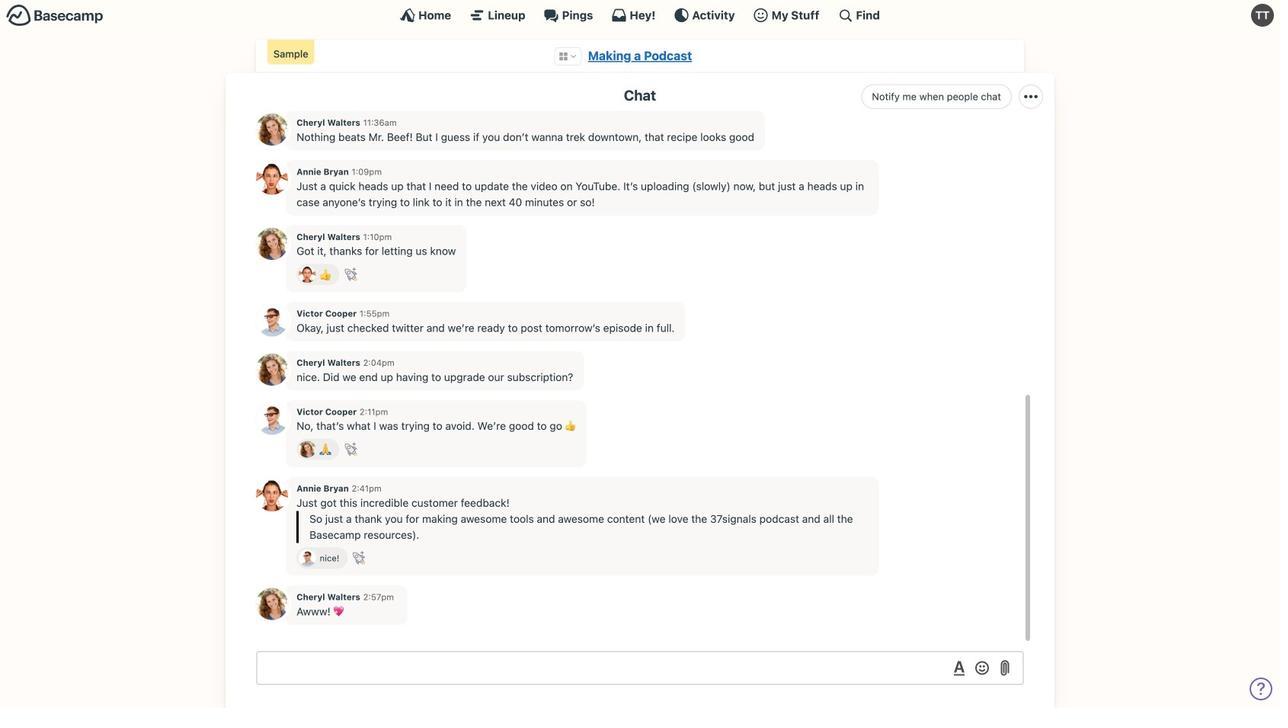 Task type: vqa. For each thing, say whether or not it's contained in the screenshot.
template
no



Task type: describe. For each thing, give the bounding box(es) containing it.
1:55pm element
[[360, 308, 390, 319]]

1:10pm element
[[363, 232, 392, 242]]

annie bryan image inside the annie b. boosted the chat with '👍' element
[[299, 266, 316, 283]]

11:36am element
[[363, 117, 397, 128]]

victor cooper image
[[299, 549, 316, 567]]

2:57pm element
[[363, 592, 394, 602]]

2:41pm element
[[352, 483, 382, 494]]

breadcrumb element
[[256, 40, 1024, 73]]

victor c. boosted the chat with 'nice!' element
[[297, 547, 348, 569]]

switch accounts image
[[6, 4, 104, 27]]

main element
[[0, 0, 1281, 30]]

0 vertical spatial cheryl walters image
[[256, 354, 288, 386]]

0 horizontal spatial annie bryan image
[[256, 163, 288, 195]]

victor cooper image for "2:11pm" element
[[256, 403, 288, 435]]

annie bryan image
[[256, 479, 288, 511]]



Task type: locate. For each thing, give the bounding box(es) containing it.
2:11pm element
[[360, 407, 388, 417]]

victor cooper image
[[256, 305, 288, 337], [256, 403, 288, 435]]

cheryl w. boosted the chat with '🙏' element
[[297, 438, 340, 460]]

cheryl walters image for 1:10pm element
[[256, 228, 288, 260]]

2:04pm element
[[363, 357, 395, 368]]

2 cheryl walters image from the top
[[256, 228, 288, 260]]

2 vertical spatial cheryl walters image
[[256, 588, 288, 620]]

1 vertical spatial victor cooper image
[[256, 403, 288, 435]]

1 vertical spatial annie bryan image
[[299, 266, 316, 283]]

cheryl walters image
[[256, 114, 288, 146], [256, 228, 288, 260], [256, 588, 288, 620]]

1 vertical spatial cheryl walters image
[[256, 228, 288, 260]]

annie bryan image
[[256, 163, 288, 195], [299, 266, 316, 283]]

1 horizontal spatial annie bryan image
[[299, 266, 316, 283]]

victor cooper image for 1:55pm element
[[256, 305, 288, 337]]

annie b. boosted the chat with '👍' element
[[297, 264, 340, 285]]

terry turtle image
[[1252, 4, 1274, 27]]

1 horizontal spatial cheryl walters image
[[299, 441, 316, 458]]

keyboard shortcut: ⌘ + / image
[[838, 8, 853, 23]]

3 cheryl walters image from the top
[[256, 588, 288, 620]]

1:09pm element
[[352, 167, 382, 177]]

cheryl walters image for 2:57pm element
[[256, 588, 288, 620]]

0 horizontal spatial cheryl walters image
[[256, 354, 288, 386]]

0 vertical spatial victor cooper image
[[256, 305, 288, 337]]

1 vertical spatial cheryl walters image
[[299, 441, 316, 458]]

0 vertical spatial annie bryan image
[[256, 163, 288, 195]]

1 cheryl walters image from the top
[[256, 114, 288, 146]]

2 victor cooper image from the top
[[256, 403, 288, 435]]

0 vertical spatial cheryl walters image
[[256, 114, 288, 146]]

None text field
[[256, 651, 1024, 685]]

cheryl walters image
[[256, 354, 288, 386], [299, 441, 316, 458]]

cheryl walters image for 11:36am element
[[256, 114, 288, 146]]

cheryl walters image inside cheryl w. boosted the chat with '🙏' element
[[299, 441, 316, 458]]

1 victor cooper image from the top
[[256, 305, 288, 337]]



